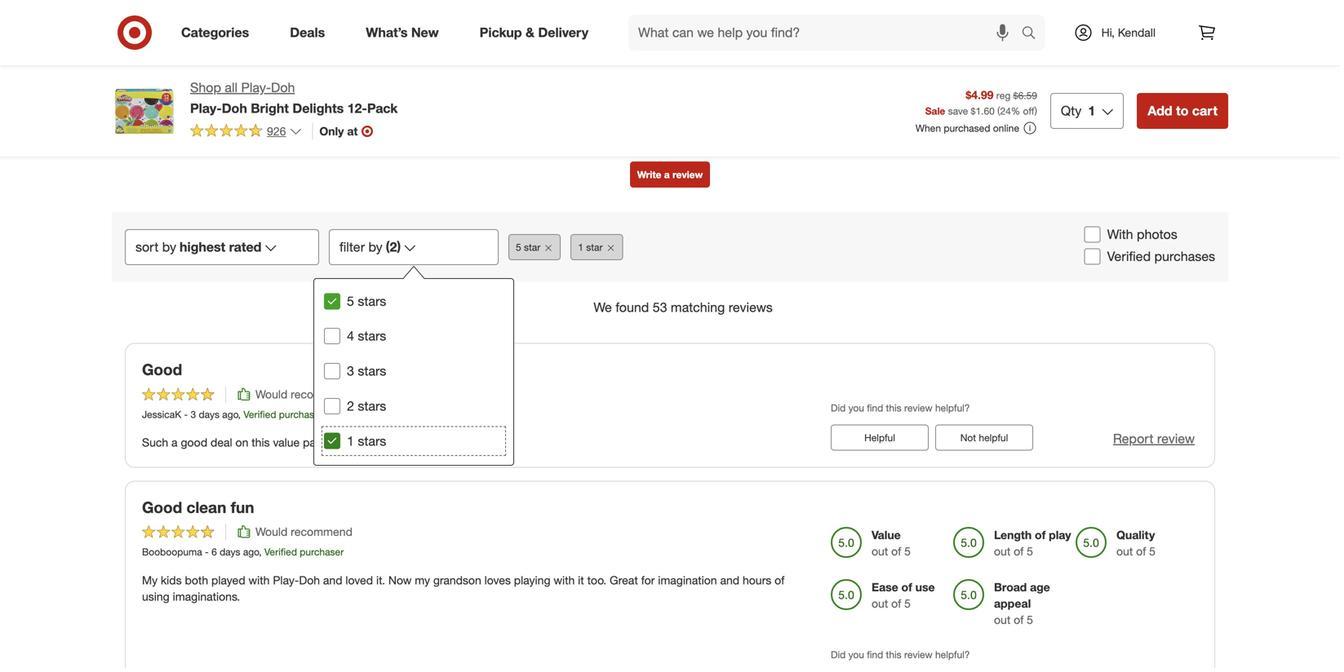 Task type: describe. For each thing, give the bounding box(es) containing it.
1 helpful? from the top
[[935, 402, 970, 414]]

1 horizontal spatial play-
[[241, 80, 271, 95]]

fun
[[231, 498, 254, 517]]

helpful
[[864, 432, 895, 444]]

pickup & delivery link
[[466, 15, 609, 51]]

matching
[[671, 300, 725, 316]]

24
[[1000, 105, 1011, 117]]

2 with from the left
[[554, 573, 575, 588]]

1 vertical spatial this
[[252, 435, 270, 450]]

off
[[1023, 105, 1035, 117]]

2 did you find this review helpful? from the top
[[831, 649, 970, 661]]

with
[[1107, 226, 1133, 242]]

played
[[211, 573, 245, 588]]

grandson
[[433, 573, 481, 588]]

online
[[993, 122, 1019, 134]]

$6.59
[[1013, 89, 1037, 102]]

playing
[[514, 573, 551, 588]]

out for ease of use out of 5
[[872, 597, 888, 611]]

appeal
[[994, 597, 1031, 611]]

delights
[[293, 100, 344, 116]]

verified for good
[[244, 408, 276, 421]]

my
[[415, 573, 430, 588]]

write
[[637, 169, 661, 181]]

out for broad age appeal out of 5
[[994, 613, 1011, 627]]

add to cart
[[1148, 103, 1218, 119]]

of inside value out of 5
[[891, 545, 901, 559]]

good for good clean fun
[[142, 498, 182, 517]]

0 vertical spatial this
[[886, 402, 902, 414]]

purchases
[[1155, 248, 1215, 264]]

for
[[641, 573, 655, 588]]

of inside quality out of 5
[[1136, 545, 1146, 559]]

1 did from the top
[[831, 402, 846, 414]]

2 you from the top
[[848, 649, 864, 661]]

5 star
[[516, 241, 540, 253]]

image of play-doh bright delights 12-pack image
[[112, 78, 177, 144]]

only
[[319, 124, 344, 138]]

when purchased online
[[916, 122, 1019, 134]]

a for such
[[171, 435, 178, 450]]

3 stars checkbox
[[324, 363, 340, 380]]

add to cart button
[[1137, 93, 1228, 129]]

ago for good clean fun
[[243, 546, 259, 558]]

12-
[[347, 100, 367, 116]]

star for 5 star
[[524, 241, 540, 253]]

loves
[[485, 573, 511, 588]]

review down ease of use out of 5
[[904, 649, 933, 661]]

value inside value out of 5
[[872, 528, 901, 543]]

only at
[[319, 124, 358, 138]]

good
[[181, 435, 207, 450]]

write a review
[[637, 169, 703, 181]]

- for good
[[184, 408, 188, 421]]

kids
[[161, 573, 182, 588]]

hi, kendall
[[1101, 25, 1156, 40]]

broad
[[994, 580, 1027, 595]]

clean
[[187, 498, 226, 517]]

when
[[916, 122, 941, 134]]

with photos
[[1107, 226, 1178, 242]]

rated
[[229, 239, 262, 255]]

use
[[915, 580, 935, 595]]

0 vertical spatial 1
[[1088, 103, 1095, 119]]

2 stars checkbox
[[324, 398, 340, 414]]

5 inside button
[[516, 241, 521, 253]]

star for 1 star
[[586, 241, 603, 253]]

play- inside my kids both played with play-doh and loved it. now my grandson loves playing with it too. great for imagination and hours of using imaginations.
[[273, 573, 299, 588]]

good clean fun
[[142, 498, 254, 517]]

selections.
[[643, 72, 697, 87]]

add
[[1148, 103, 1172, 119]]

what's
[[366, 25, 408, 40]]

booboopuma - 6 days ago , verified purchaser
[[142, 546, 344, 558]]

5 stars checkbox
[[324, 293, 340, 310]]

0 horizontal spatial value
[[273, 435, 300, 450]]

what's new
[[366, 25, 439, 40]]

would recommend for good
[[255, 387, 352, 401]]

review inside button
[[672, 169, 703, 181]]

purchaser for good clean fun
[[300, 546, 344, 558]]

pretty
[[410, 435, 440, 450]]

good for good
[[142, 360, 182, 379]]

filter by (2)
[[340, 239, 401, 255]]

1 star button
[[571, 234, 623, 260]]

we
[[594, 300, 612, 316]]

$
[[971, 105, 976, 117]]

verified purchases
[[1107, 248, 1215, 264]]

2 did from the top
[[831, 649, 846, 661]]

recommend for good clean fun
[[291, 525, 352, 539]]

photos
[[1137, 226, 1178, 242]]

by for filter by
[[369, 239, 383, 255]]

of left play
[[1035, 528, 1046, 543]]

delivery
[[538, 25, 588, 40]]

5 inside broad age appeal out of 5
[[1027, 613, 1033, 627]]

we found 53 matching reviews
[[594, 300, 773, 316]]

1 for star
[[578, 241, 583, 253]]

of inside my kids both played with play-doh and loved it. now my grandson loves playing with it too. great for imagination and hours of using imaginations.
[[775, 573, 785, 588]]

5 right 5 stars option on the left of page
[[347, 293, 354, 309]]

age
[[1030, 580, 1050, 595]]

ease
[[872, 580, 898, 595]]

jessicak - 3 days ago , verified purchaser
[[142, 408, 323, 421]]

out for length of play out of 5
[[994, 545, 1011, 559]]

imaginations.
[[173, 590, 240, 604]]

5 stars
[[347, 293, 386, 309]]

1 did you find this review helpful? from the top
[[831, 402, 970, 414]]

1 stars checkbox
[[324, 433, 340, 449]]

all
[[225, 80, 238, 95]]

2 and from the left
[[720, 573, 740, 588]]

save
[[948, 105, 968, 117]]

highest
[[180, 239, 225, 255]]

Verified purchases checkbox
[[1084, 248, 1101, 265]]

stars for 5 stars
[[358, 293, 386, 309]]

stars for 4 stars
[[358, 328, 386, 344]]

by for sort by
[[162, 239, 176, 255]]

images
[[661, 40, 698, 54]]

0 vertical spatial verified
[[1107, 248, 1151, 264]]

colors
[[356, 435, 388, 450]]

quality
[[1117, 528, 1155, 543]]

value out of 5
[[872, 528, 911, 559]]

5 inside quality out of 5
[[1149, 545, 1156, 559]]

stars for 1 stars
[[358, 433, 386, 449]]

pack
[[367, 100, 398, 116]]

shop all play-doh play-doh bright delights 12-pack
[[190, 80, 398, 116]]

kendall
[[1118, 25, 1156, 40]]

not helpful
[[960, 432, 1008, 444]]

sort
[[135, 239, 159, 255]]

report review button
[[1113, 430, 1195, 448]]

not
[[960, 432, 976, 444]]

What can we help you find? suggestions appear below search field
[[628, 15, 1026, 51]]

loved
[[346, 573, 373, 588]]

play
[[1049, 528, 1071, 543]]



Task type: locate. For each thing, give the bounding box(es) containing it.
1 vertical spatial recommend
[[291, 525, 352, 539]]

star right the 5 star button
[[586, 241, 603, 253]]

5 down appeal
[[1027, 613, 1033, 627]]

stars up 4 stars
[[358, 293, 386, 309]]

1 vertical spatial ago
[[243, 546, 259, 558]]

categories
[[181, 25, 249, 40]]

of left use
[[902, 580, 912, 595]]

now
[[388, 573, 412, 588]]

star inside button
[[524, 241, 540, 253]]

out up ease
[[872, 545, 888, 559]]

- right jessicak
[[184, 408, 188, 421]]

doh left loved
[[299, 573, 320, 588]]

5 stars from the top
[[358, 433, 386, 449]]

1 horizontal spatial and
[[720, 573, 740, 588]]

out inside broad age appeal out of 5
[[994, 613, 1011, 627]]

, up such a good deal on this value pack. the colors are pretty at the left bottom of the page
[[238, 408, 241, 421]]

review inside button
[[1157, 431, 1195, 447]]

0 horizontal spatial by
[[162, 239, 176, 255]]

0 horizontal spatial and
[[323, 573, 342, 588]]

recommend down 3 stars option
[[291, 387, 352, 401]]

and left loved
[[323, 573, 342, 588]]

deals link
[[276, 15, 345, 51]]

0 vertical spatial on
[[668, 56, 681, 70]]

out down appeal
[[994, 613, 1011, 627]]

1 vertical spatial value
[[872, 528, 901, 543]]

(2)
[[386, 239, 401, 255]]

1 stars from the top
[[358, 293, 386, 309]]

0 horizontal spatial 3
[[191, 408, 196, 421]]

deal
[[211, 435, 232, 450]]

0 vertical spatial good
[[142, 360, 182, 379]]

stars
[[358, 293, 386, 309], [358, 328, 386, 344], [358, 363, 386, 379], [358, 398, 386, 414], [358, 433, 386, 449]]

2 would recommend from the top
[[255, 525, 352, 539]]

this down ease of use out of 5
[[886, 649, 902, 661]]

5 inside value out of 5
[[904, 545, 911, 559]]

0 vertical spatial would
[[255, 387, 288, 401]]

0 vertical spatial days
[[199, 408, 220, 421]]

3 stars
[[347, 363, 386, 379]]

by left (2)
[[369, 239, 383, 255]]

1 horizontal spatial 1
[[578, 241, 583, 253]]

1 vertical spatial ,
[[259, 546, 262, 558]]

days
[[199, 408, 220, 421], [220, 546, 240, 558]]

by
[[162, 239, 176, 255], [369, 239, 383, 255]]

did you find this review helpful? down ease of use out of 5
[[831, 649, 970, 661]]

1 right 1 stars option
[[347, 433, 354, 449]]

would up jessicak - 3 days ago , verified purchaser
[[255, 387, 288, 401]]

0 vertical spatial 3
[[347, 363, 354, 379]]

6
[[211, 546, 217, 558]]

what's new link
[[352, 15, 459, 51]]

out down length
[[994, 545, 1011, 559]]

With photos checkbox
[[1084, 226, 1101, 243]]

1 vertical spatial purchaser
[[300, 546, 344, 558]]

pack.
[[303, 435, 331, 450]]

and
[[323, 573, 342, 588], [720, 573, 740, 588]]

ago up deal
[[222, 408, 238, 421]]

qty
[[1061, 103, 1082, 119]]

broad age appeal out of 5
[[994, 580, 1050, 627]]

of down appeal
[[1014, 613, 1024, 627]]

jessicak
[[142, 408, 181, 421]]

1 vertical spatial would
[[255, 525, 288, 539]]

- left 6
[[205, 546, 209, 558]]

2 by from the left
[[369, 239, 383, 255]]

hours
[[743, 573, 771, 588]]

too.
[[587, 573, 606, 588]]

2 good from the top
[[142, 498, 182, 517]]

a right such
[[171, 435, 178, 450]]

recommend up loved
[[291, 525, 352, 539]]

helpful
[[979, 432, 1008, 444]]

2 vertical spatial play-
[[273, 573, 299, 588]]

2 stars from the top
[[358, 328, 386, 344]]

verified right 6
[[264, 546, 297, 558]]

my
[[142, 573, 158, 588]]

1 horizontal spatial ,
[[259, 546, 262, 558]]

0 vertical spatial recommend
[[291, 387, 352, 401]]

1 vertical spatial doh
[[222, 100, 247, 116]]

it.
[[376, 573, 385, 588]]

2 vertical spatial this
[[886, 649, 902, 661]]

0 vertical spatial a
[[664, 169, 670, 181]]

of right hours
[[775, 573, 785, 588]]

1 vertical spatial verified
[[244, 408, 276, 421]]

stars right 4
[[358, 328, 386, 344]]

-
[[184, 408, 188, 421], [205, 546, 209, 558]]

2 recommend from the top
[[291, 525, 352, 539]]

0 vertical spatial doh
[[271, 80, 295, 95]]

0 vertical spatial would recommend
[[255, 387, 352, 401]]

of down ease
[[891, 597, 901, 611]]

would recommend down 3 stars option
[[255, 387, 352, 401]]

are
[[391, 435, 407, 450]]

4
[[347, 328, 354, 344]]

1 vertical spatial would recommend
[[255, 525, 352, 539]]

no
[[643, 40, 657, 54]]

play- down the 'shop' on the left top
[[190, 100, 222, 116]]

5
[[516, 241, 521, 253], [347, 293, 354, 309], [904, 545, 911, 559], [1027, 545, 1033, 559], [1149, 545, 1156, 559], [904, 597, 911, 611], [1027, 613, 1033, 627]]

days for good clean fun
[[220, 546, 240, 558]]

2 horizontal spatial play-
[[273, 573, 299, 588]]

1 horizontal spatial a
[[664, 169, 670, 181]]

5 inside the length of play out of 5
[[1027, 545, 1033, 559]]

1 vertical spatial days
[[220, 546, 240, 558]]

4 stars from the top
[[358, 398, 386, 414]]

5 left 1 star
[[516, 241, 521, 253]]

sale
[[925, 105, 945, 117]]

out inside ease of use out of 5
[[872, 597, 888, 611]]

0 horizontal spatial star
[[524, 241, 540, 253]]

0 vertical spatial did you find this review helpful?
[[831, 402, 970, 414]]

0 vertical spatial purchaser
[[279, 408, 323, 421]]

review right 'report'
[[1157, 431, 1195, 447]]

1 vertical spatial good
[[142, 498, 182, 517]]

star
[[524, 241, 540, 253], [586, 241, 603, 253]]

1 would from the top
[[255, 387, 288, 401]]

1 horizontal spatial -
[[205, 546, 209, 558]]

1 vertical spatial 3
[[191, 408, 196, 421]]

0 horizontal spatial with
[[249, 573, 270, 588]]

3 up good
[[191, 408, 196, 421]]

1 vertical spatial helpful?
[[935, 649, 970, 661]]

ease of use out of 5
[[872, 580, 935, 611]]

this up helpful
[[886, 402, 902, 414]]

good left clean
[[142, 498, 182, 517]]

categories link
[[167, 15, 270, 51]]

star left 1 star
[[524, 241, 540, 253]]

play- down booboopuma - 6 days ago , verified purchaser
[[273, 573, 299, 588]]

length
[[994, 528, 1032, 543]]

out inside the length of play out of 5
[[994, 545, 1011, 559]]

2 would from the top
[[255, 525, 288, 539]]

1 inside "button"
[[578, 241, 583, 253]]

0 horizontal spatial days
[[199, 408, 220, 421]]

would recommend up booboopuma - 6 days ago , verified purchaser
[[255, 525, 352, 539]]

1 horizontal spatial 3
[[347, 363, 354, 379]]

of down length
[[1014, 545, 1024, 559]]

did you find this review helpful?
[[831, 402, 970, 414], [831, 649, 970, 661]]

ago
[[222, 408, 238, 421], [243, 546, 259, 558]]

5 down value out of 5
[[904, 597, 911, 611]]

your
[[684, 56, 707, 70]]

4 stars
[[347, 328, 386, 344]]

1 horizontal spatial star
[[586, 241, 603, 253]]

0 vertical spatial did
[[831, 402, 846, 414]]

qty 1
[[1061, 103, 1095, 119]]

5 star button
[[508, 234, 561, 260]]

1 with from the left
[[249, 573, 270, 588]]

0 vertical spatial you
[[848, 402, 864, 414]]

2 find from the top
[[867, 649, 883, 661]]

with left it
[[554, 573, 575, 588]]

doh up bright
[[271, 80, 295, 95]]

0 horizontal spatial doh
[[222, 100, 247, 116]]

pickup
[[480, 25, 522, 40]]

days for good
[[199, 408, 220, 421]]

2 star from the left
[[586, 241, 603, 253]]

1 horizontal spatial doh
[[271, 80, 295, 95]]

1 recommend from the top
[[291, 387, 352, 401]]

imagination
[[658, 573, 717, 588]]

on down the images
[[668, 56, 681, 70]]

0 vertical spatial value
[[273, 435, 300, 450]]

0 vertical spatial helpful?
[[935, 402, 970, 414]]

3
[[347, 363, 354, 379], [191, 408, 196, 421]]

1 horizontal spatial value
[[872, 528, 901, 543]]

report
[[1113, 431, 1154, 447]]

1 and from the left
[[323, 573, 342, 588]]

3 stars from the top
[[358, 363, 386, 379]]

helpful button
[[831, 425, 929, 451]]

stars left are
[[358, 433, 386, 449]]

write a review button
[[630, 162, 710, 188]]

1 vertical spatial find
[[867, 649, 883, 661]]

)
[[1035, 105, 1037, 117]]

did
[[831, 402, 846, 414], [831, 649, 846, 661]]

0 horizontal spatial 1
[[347, 433, 354, 449]]

a for write
[[664, 169, 670, 181]]

1 horizontal spatial ago
[[243, 546, 259, 558]]

with right the played
[[249, 573, 270, 588]]

2 helpful? from the top
[[935, 649, 970, 661]]

2 horizontal spatial doh
[[299, 573, 320, 588]]

verified up such a good deal on this value pack. the colors are pretty at the left bottom of the page
[[244, 408, 276, 421]]

0 horizontal spatial ago
[[222, 408, 238, 421]]

1 vertical spatial -
[[205, 546, 209, 558]]

1 vertical spatial did
[[831, 649, 846, 661]]

1 for stars
[[347, 433, 354, 449]]

using
[[142, 590, 170, 604]]

1 horizontal spatial days
[[220, 546, 240, 558]]

on right deal
[[235, 435, 248, 450]]

find down ease of use out of 5
[[867, 649, 883, 661]]

0 vertical spatial find
[[867, 402, 883, 414]]

value up ease
[[872, 528, 901, 543]]

recommend for good
[[291, 387, 352, 401]]

did you find this review helpful? up helpful
[[831, 402, 970, 414]]

on
[[668, 56, 681, 70], [235, 435, 248, 450]]

of up ease
[[891, 545, 901, 559]]

verified down with
[[1107, 248, 1151, 264]]

out down quality
[[1117, 545, 1133, 559]]

ago for good
[[222, 408, 238, 421]]

length of play out of 5
[[994, 528, 1071, 559]]

of down quality
[[1136, 545, 1146, 559]]

0 vertical spatial ,
[[238, 408, 241, 421]]

1.60
[[976, 105, 995, 117]]

would for good
[[255, 387, 288, 401]]

1 vertical spatial you
[[848, 649, 864, 661]]

0 vertical spatial play-
[[241, 80, 271, 95]]

out down ease
[[872, 597, 888, 611]]

, for good clean fun
[[259, 546, 262, 558]]

2 vertical spatial verified
[[264, 546, 297, 558]]

5 down length
[[1027, 545, 1033, 559]]

play- up bright
[[241, 80, 271, 95]]

bright
[[251, 100, 289, 116]]

and left hours
[[720, 573, 740, 588]]

2 stars
[[347, 398, 386, 414]]

0 vertical spatial ago
[[222, 408, 238, 421]]

2 horizontal spatial 1
[[1088, 103, 1095, 119]]

stars for 3 stars
[[358, 363, 386, 379]]

find up helpful
[[867, 402, 883, 414]]

verified
[[1107, 248, 1151, 264], [244, 408, 276, 421], [264, 546, 297, 558]]

53
[[653, 300, 667, 316]]

2 vertical spatial 1
[[347, 433, 354, 449]]

1 vertical spatial on
[[235, 435, 248, 450]]

would up booboopuma - 6 days ago , verified purchaser
[[255, 525, 288, 539]]

1 vertical spatial did you find this review helpful?
[[831, 649, 970, 661]]

the
[[334, 435, 353, 450]]

would recommend for good clean fun
[[255, 525, 352, 539]]

1 find from the top
[[867, 402, 883, 414]]

by right sort
[[162, 239, 176, 255]]

filter
[[340, 239, 365, 255]]

5 up ease of use out of 5
[[904, 545, 911, 559]]

, right 6
[[259, 546, 262, 558]]

value left pack.
[[273, 435, 300, 450]]

1 you from the top
[[848, 402, 864, 414]]

1 horizontal spatial on
[[668, 56, 681, 70]]

purchaser for good
[[279, 408, 323, 421]]

1 vertical spatial 1
[[578, 241, 583, 253]]

0 vertical spatial -
[[184, 408, 188, 421]]

- for good clean fun
[[205, 546, 209, 558]]

star inside "button"
[[586, 241, 603, 253]]

good up jessicak
[[142, 360, 182, 379]]

doh down all
[[222, 100, 247, 116]]

review up helpful button
[[904, 402, 933, 414]]

1
[[1088, 103, 1095, 119], [578, 241, 583, 253], [347, 433, 354, 449]]

0 horizontal spatial on
[[235, 435, 248, 450]]

1 stars
[[347, 433, 386, 449]]

1 vertical spatial a
[[171, 435, 178, 450]]

this right deal
[[252, 435, 270, 450]]

1 right qty
[[1088, 103, 1095, 119]]

stars for 2 stars
[[358, 398, 386, 414]]

verified for good clean fun
[[264, 546, 297, 558]]

quality out of 5
[[1117, 528, 1156, 559]]

%
[[1011, 105, 1020, 117]]

at
[[347, 124, 358, 138]]

sort by highest rated
[[135, 239, 262, 255]]

out inside value out of 5
[[872, 545, 888, 559]]

a right write
[[664, 169, 670, 181]]

1 vertical spatial play-
[[190, 100, 222, 116]]

1 by from the left
[[162, 239, 176, 255]]

&
[[526, 25, 535, 40]]

find
[[867, 402, 883, 414], [867, 649, 883, 661]]

1 horizontal spatial with
[[554, 573, 575, 588]]

2 vertical spatial doh
[[299, 573, 320, 588]]

it
[[578, 573, 584, 588]]

2
[[347, 398, 354, 414]]

review right write
[[672, 169, 703, 181]]

reg
[[996, 89, 1011, 102]]

0 horizontal spatial ,
[[238, 408, 241, 421]]

4 stars checkbox
[[324, 328, 340, 345]]

reviews
[[729, 300, 773, 316]]

, for good
[[238, 408, 241, 421]]

value
[[273, 435, 300, 450], [872, 528, 901, 543]]

1 would recommend from the top
[[255, 387, 352, 401]]

of inside broad age appeal out of 5
[[1014, 613, 1024, 627]]

a inside button
[[664, 169, 670, 181]]

would for good clean fun
[[255, 525, 288, 539]]

1 horizontal spatial by
[[369, 239, 383, 255]]

on inside no images based on your selections.
[[668, 56, 681, 70]]

days right 6
[[220, 546, 240, 558]]

doh inside my kids both played with play-doh and loved it. now my grandson loves playing with it too. great for imagination and hours of using imaginations.
[[299, 573, 320, 588]]

out inside quality out of 5
[[1117, 545, 1133, 559]]

1 good from the top
[[142, 360, 182, 379]]

5 inside ease of use out of 5
[[904, 597, 911, 611]]

pickup & delivery
[[480, 25, 588, 40]]

stars up 2 stars
[[358, 363, 386, 379]]

found
[[616, 300, 649, 316]]

0 horizontal spatial play-
[[190, 100, 222, 116]]

days up deal
[[199, 408, 220, 421]]

0 horizontal spatial a
[[171, 435, 178, 450]]

3 right 3 stars option
[[347, 363, 354, 379]]

1 right the 5 star button
[[578, 241, 583, 253]]

ago up the played
[[243, 546, 259, 558]]

0 horizontal spatial -
[[184, 408, 188, 421]]

1 star from the left
[[524, 241, 540, 253]]

report review
[[1113, 431, 1195, 447]]

stars right 2
[[358, 398, 386, 414]]

5 down quality
[[1149, 545, 1156, 559]]



Task type: vqa. For each thing, say whether or not it's contained in the screenshot.
Such a good deal on this value pack. The colors are pretty
yes



